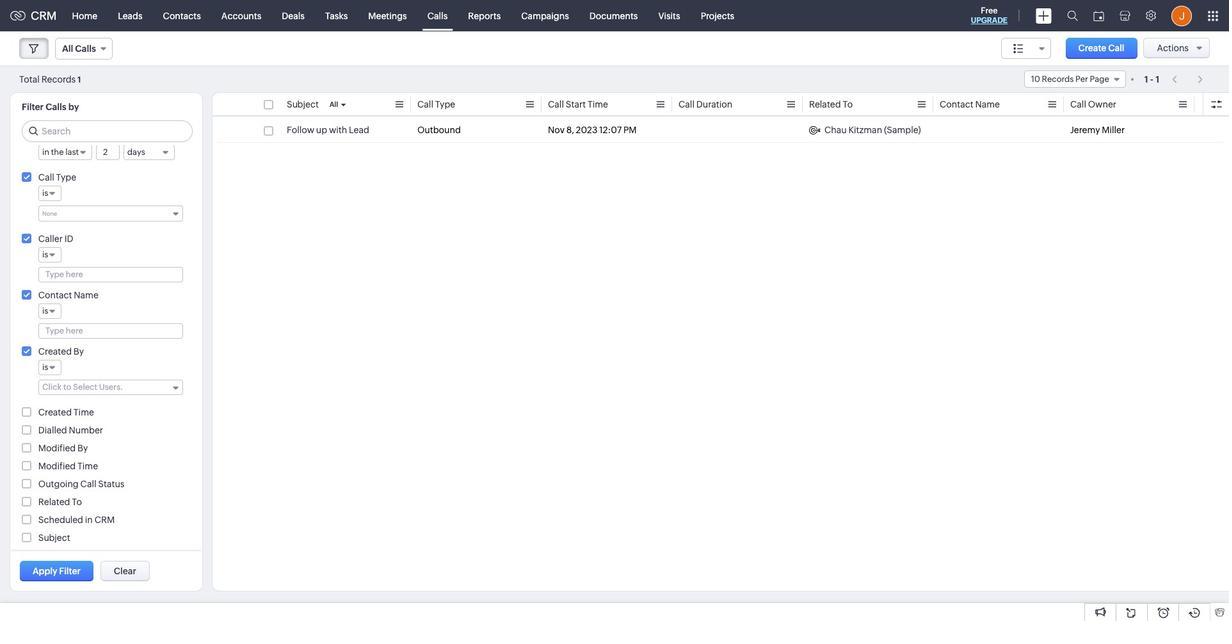 Task type: describe. For each thing, give the bounding box(es) containing it.
leads
[[118, 11, 143, 21]]

profile element
[[1165, 0, 1200, 31]]

0 horizontal spatial name
[[74, 290, 99, 300]]

created for created by
[[38, 347, 72, 357]]

follow up with lead link
[[287, 124, 370, 136]]

follow up with lead
[[287, 125, 370, 135]]

accounts link
[[211, 0, 272, 31]]

1 horizontal spatial contact name
[[940, 99, 1001, 110]]

outgoing
[[38, 479, 79, 489]]

in the last field
[[38, 145, 92, 160]]

contacts link
[[153, 0, 211, 31]]

created time
[[38, 407, 94, 418]]

none field none
[[38, 206, 183, 222]]

time for modified time
[[78, 461, 98, 471]]

visits
[[659, 11, 681, 21]]

10
[[1032, 74, 1041, 84]]

deals link
[[272, 0, 315, 31]]

pm
[[624, 125, 637, 135]]

leads link
[[108, 0, 153, 31]]

2023
[[576, 125, 598, 135]]

miller
[[1103, 125, 1126, 135]]

1 vertical spatial in
[[85, 515, 93, 525]]

modified by
[[38, 443, 88, 454]]

number
[[69, 425, 103, 436]]

last
[[65, 147, 79, 157]]

lead
[[349, 125, 370, 135]]

call down the
[[38, 172, 54, 183]]

filter calls by
[[22, 102, 79, 112]]

modified for modified by
[[38, 443, 76, 454]]

all calls
[[62, 44, 96, 54]]

page
[[1091, 74, 1110, 84]]

clear
[[114, 566, 136, 577]]

days
[[127, 147, 145, 157]]

outbound
[[418, 125, 461, 135]]

actions
[[1158, 43, 1190, 53]]

caller
[[38, 234, 63, 244]]

create
[[1079, 43, 1107, 53]]

by
[[68, 102, 79, 112]]

tasks link
[[315, 0, 358, 31]]

deals
[[282, 11, 305, 21]]

by for created by
[[74, 347, 84, 357]]

tasks
[[325, 11, 348, 21]]

created by
[[38, 347, 84, 357]]

chau kitzman (sample)
[[825, 125, 922, 135]]

projects link
[[691, 0, 745, 31]]

search image
[[1068, 10, 1079, 21]]

created for created time
[[38, 407, 72, 418]]

kitzman
[[849, 125, 883, 135]]

is for caller id
[[42, 250, 48, 259]]

chau kitzman (sample) link
[[810, 124, 922, 136]]

crm link
[[10, 9, 57, 22]]

contacts
[[163, 11, 201, 21]]

is field for created
[[38, 360, 62, 375]]

10 records per page
[[1032, 74, 1110, 84]]

1 for total records 1
[[78, 75, 81, 84]]

1 vertical spatial subject
[[38, 533, 70, 543]]

status
[[98, 479, 125, 489]]

1 vertical spatial crm
[[95, 515, 115, 525]]

home
[[72, 11, 97, 21]]

nov
[[548, 125, 565, 135]]

dialled
[[38, 425, 67, 436]]

1 vertical spatial related
[[38, 497, 70, 507]]

is for call type
[[42, 188, 48, 198]]

8,
[[567, 125, 574, 135]]

home link
[[62, 0, 108, 31]]

call duration
[[679, 99, 733, 110]]

records for 10
[[1043, 74, 1075, 84]]

calls link
[[417, 0, 458, 31]]

apply filter button
[[20, 561, 93, 582]]

1 - 1
[[1145, 74, 1160, 84]]

campaigns link
[[511, 0, 580, 31]]

call inside button
[[1109, 43, 1125, 53]]

free
[[982, 6, 998, 15]]

size image
[[1014, 43, 1024, 54]]

visits link
[[649, 0, 691, 31]]

1 horizontal spatial 1
[[1145, 74, 1149, 84]]

reports link
[[458, 0, 511, 31]]

click to select users.
[[42, 382, 123, 392]]

1 vertical spatial to
[[72, 497, 82, 507]]

total
[[19, 74, 40, 84]]

1 vertical spatial call type
[[38, 172, 76, 183]]

with
[[329, 125, 347, 135]]

users.
[[99, 382, 123, 392]]

upgrade
[[972, 16, 1008, 25]]

campaigns
[[522, 11, 569, 21]]

accounts
[[222, 11, 262, 21]]

All Calls field
[[55, 38, 113, 60]]

is field for call
[[38, 186, 62, 201]]

to
[[63, 382, 71, 392]]

0 vertical spatial call type
[[418, 99, 456, 110]]

is field for contact
[[38, 304, 62, 319]]

jeremy miller
[[1071, 125, 1126, 135]]

projects
[[701, 11, 735, 21]]

scheduled in crm
[[38, 515, 115, 525]]

owner
[[1089, 99, 1117, 110]]

profile image
[[1172, 5, 1193, 26]]

the
[[51, 147, 64, 157]]

modified time
[[38, 461, 98, 471]]

calls inside 'calls' link
[[428, 11, 448, 21]]

is for contact name
[[42, 306, 48, 316]]

scheduled
[[38, 515, 83, 525]]



Task type: vqa. For each thing, say whether or not it's contained in the screenshot.
the topmost Printing
no



Task type: locate. For each thing, give the bounding box(es) containing it.
related down outgoing
[[38, 497, 70, 507]]

subject down scheduled
[[38, 533, 70, 543]]

related to
[[810, 99, 853, 110], [38, 497, 82, 507]]

filter
[[22, 102, 44, 112], [59, 566, 81, 577]]

1 inside total records 1
[[78, 75, 81, 84]]

contact
[[940, 99, 974, 110], [38, 290, 72, 300]]

0 horizontal spatial contact name
[[38, 290, 99, 300]]

none field up id
[[38, 206, 183, 222]]

calls
[[428, 11, 448, 21], [75, 44, 96, 54], [46, 102, 66, 112]]

in left the
[[42, 147, 49, 157]]

navigation
[[1167, 70, 1211, 88]]

records inside field
[[1043, 74, 1075, 84]]

1 is from the top
[[42, 188, 48, 198]]

1 horizontal spatial related to
[[810, 99, 853, 110]]

by down number
[[78, 443, 88, 454]]

call right create
[[1109, 43, 1125, 53]]

duration
[[697, 99, 733, 110]]

time up the outgoing call status at the bottom of the page
[[78, 461, 98, 471]]

created up "click"
[[38, 347, 72, 357]]

outgoing call status
[[38, 479, 125, 489]]

chau
[[825, 125, 847, 135]]

0 horizontal spatial crm
[[31, 9, 57, 22]]

in the last
[[42, 147, 79, 157]]

calls for filter calls by
[[46, 102, 66, 112]]

call owner
[[1071, 99, 1117, 110]]

0 horizontal spatial contact
[[38, 290, 72, 300]]

1 vertical spatial created
[[38, 407, 72, 418]]

all for all
[[330, 101, 338, 108]]

crm left home
[[31, 9, 57, 22]]

1 vertical spatial all
[[330, 101, 338, 108]]

is down in the last
[[42, 188, 48, 198]]

0 vertical spatial filter
[[22, 102, 44, 112]]

-
[[1151, 74, 1154, 84]]

time up number
[[74, 407, 94, 418]]

click
[[42, 382, 62, 392]]

call left the start on the top left of the page
[[548, 99, 564, 110]]

is field down "created by"
[[38, 360, 62, 375]]

none field up '10'
[[1002, 38, 1052, 59]]

related to up scheduled
[[38, 497, 82, 507]]

1 horizontal spatial crm
[[95, 515, 115, 525]]

2 modified from the top
[[38, 461, 76, 471]]

id
[[64, 234, 73, 244]]

calls left by
[[46, 102, 66, 112]]

1 vertical spatial filter
[[59, 566, 81, 577]]

related to up chau
[[810, 99, 853, 110]]

call type
[[418, 99, 456, 110], [38, 172, 76, 183]]

0 horizontal spatial related to
[[38, 497, 82, 507]]

1 right -
[[1156, 74, 1160, 84]]

is up "created by"
[[42, 306, 48, 316]]

0 vertical spatial modified
[[38, 443, 76, 454]]

per
[[1076, 74, 1089, 84]]

is
[[42, 188, 48, 198], [42, 250, 48, 259], [42, 306, 48, 316], [42, 363, 48, 372]]

1 horizontal spatial type
[[435, 99, 456, 110]]

1 vertical spatial none field
[[38, 206, 183, 222]]

start
[[566, 99, 586, 110]]

created
[[38, 347, 72, 357], [38, 407, 72, 418]]

type here text field down id
[[39, 268, 183, 282]]

time
[[588, 99, 609, 110], [74, 407, 94, 418], [78, 461, 98, 471]]

0 vertical spatial subject
[[287, 99, 319, 110]]

select
[[73, 382, 97, 392]]

by for modified by
[[78, 443, 88, 454]]

is up "click"
[[42, 363, 48, 372]]

3 is field from the top
[[38, 304, 62, 319]]

none field size
[[1002, 38, 1052, 59]]

time right the start on the top left of the page
[[588, 99, 609, 110]]

2 created from the top
[[38, 407, 72, 418]]

crm down status at left
[[95, 515, 115, 525]]

related up chau
[[810, 99, 841, 110]]

meetings
[[369, 11, 407, 21]]

0 vertical spatial created
[[38, 347, 72, 357]]

1 up by
[[78, 75, 81, 84]]

(sample)
[[885, 125, 922, 135]]

apply filter
[[33, 566, 81, 577]]

0 vertical spatial type
[[435, 99, 456, 110]]

3 is from the top
[[42, 306, 48, 316]]

1 horizontal spatial name
[[976, 99, 1001, 110]]

create menu image
[[1036, 8, 1052, 23]]

0 horizontal spatial in
[[42, 147, 49, 157]]

create menu element
[[1029, 0, 1060, 31]]

type here text field for name
[[39, 324, 183, 338]]

create call button
[[1066, 38, 1138, 59]]

calendar image
[[1094, 11, 1105, 21]]

caller id
[[38, 234, 73, 244]]

time for created time
[[74, 407, 94, 418]]

0 horizontal spatial records
[[41, 74, 76, 84]]

in right scheduled
[[85, 515, 93, 525]]

call type up outbound
[[418, 99, 456, 110]]

filter right the apply at the bottom
[[59, 566, 81, 577]]

4 is from the top
[[42, 363, 48, 372]]

call
[[1109, 43, 1125, 53], [418, 99, 434, 110], [548, 99, 564, 110], [679, 99, 695, 110], [1071, 99, 1087, 110], [38, 172, 54, 183], [80, 479, 96, 489]]

2 is from the top
[[42, 250, 48, 259]]

up
[[316, 125, 327, 135]]

1 type here text field from the top
[[39, 268, 183, 282]]

create call
[[1079, 43, 1125, 53]]

0 vertical spatial contact name
[[940, 99, 1001, 110]]

crm
[[31, 9, 57, 22], [95, 515, 115, 525]]

call left duration
[[679, 99, 695, 110]]

0 vertical spatial time
[[588, 99, 609, 110]]

call up outbound
[[418, 99, 434, 110]]

2 vertical spatial time
[[78, 461, 98, 471]]

Search text field
[[22, 121, 192, 142]]

1 horizontal spatial call type
[[418, 99, 456, 110]]

in inside field
[[42, 147, 49, 157]]

0 horizontal spatial related
[[38, 497, 70, 507]]

1 vertical spatial calls
[[75, 44, 96, 54]]

is field up "created by"
[[38, 304, 62, 319]]

2 type here text field from the top
[[39, 324, 183, 338]]

documents link
[[580, 0, 649, 31]]

jeremy
[[1071, 125, 1101, 135]]

None text field
[[97, 145, 119, 160]]

type here text field up "created by"
[[39, 324, 183, 338]]

Click to Select Users. field
[[38, 380, 183, 395]]

is for created by
[[42, 363, 48, 372]]

1 horizontal spatial records
[[1043, 74, 1075, 84]]

0 horizontal spatial call type
[[38, 172, 76, 183]]

apply
[[33, 566, 57, 577]]

0 horizontal spatial 1
[[78, 75, 81, 84]]

None text field
[[42, 208, 167, 218]]

0 horizontal spatial to
[[72, 497, 82, 507]]

modified
[[38, 443, 76, 454], [38, 461, 76, 471]]

call type down the
[[38, 172, 76, 183]]

1 vertical spatial type
[[56, 172, 76, 183]]

is down caller
[[42, 250, 48, 259]]

nov 8, 2023 12:07 pm
[[548, 125, 637, 135]]

1 vertical spatial modified
[[38, 461, 76, 471]]

0 vertical spatial related to
[[810, 99, 853, 110]]

1 created from the top
[[38, 347, 72, 357]]

0 horizontal spatial calls
[[46, 102, 66, 112]]

0 vertical spatial all
[[62, 44, 73, 54]]

0 horizontal spatial filter
[[22, 102, 44, 112]]

search element
[[1060, 0, 1086, 31]]

0 vertical spatial in
[[42, 147, 49, 157]]

in
[[42, 147, 49, 157], [85, 515, 93, 525]]

modified down 'dialled'
[[38, 443, 76, 454]]

type up outbound
[[435, 99, 456, 110]]

1 left -
[[1145, 74, 1149, 84]]

1 horizontal spatial to
[[843, 99, 853, 110]]

1 horizontal spatial all
[[330, 101, 338, 108]]

free upgrade
[[972, 6, 1008, 25]]

0 vertical spatial none field
[[1002, 38, 1052, 59]]

0 vertical spatial name
[[976, 99, 1001, 110]]

to
[[843, 99, 853, 110], [72, 497, 82, 507]]

1 horizontal spatial contact
[[940, 99, 974, 110]]

is field down caller
[[38, 247, 62, 263]]

call start time
[[548, 99, 609, 110]]

is field
[[38, 186, 62, 201], [38, 247, 62, 263], [38, 304, 62, 319], [38, 360, 62, 375]]

0 vertical spatial type here text field
[[39, 268, 183, 282]]

by up click to select users.
[[74, 347, 84, 357]]

0 vertical spatial related
[[810, 99, 841, 110]]

4 is field from the top
[[38, 360, 62, 375]]

to up chau
[[843, 99, 853, 110]]

1 horizontal spatial in
[[85, 515, 93, 525]]

0 vertical spatial to
[[843, 99, 853, 110]]

0 horizontal spatial subject
[[38, 533, 70, 543]]

Type here text field
[[39, 268, 183, 282], [39, 324, 183, 338]]

2 is field from the top
[[38, 247, 62, 263]]

reports
[[468, 11, 501, 21]]

is field down the
[[38, 186, 62, 201]]

calls for all calls
[[75, 44, 96, 54]]

type
[[435, 99, 456, 110], [56, 172, 76, 183]]

1 modified from the top
[[38, 443, 76, 454]]

1 horizontal spatial related
[[810, 99, 841, 110]]

0 vertical spatial by
[[74, 347, 84, 357]]

total records 1
[[19, 74, 81, 84]]

type down 'in the last' field
[[56, 172, 76, 183]]

10 Records Per Page field
[[1025, 70, 1127, 88]]

created up 'dialled'
[[38, 407, 72, 418]]

1 horizontal spatial calls
[[75, 44, 96, 54]]

1 vertical spatial related to
[[38, 497, 82, 507]]

records for total
[[41, 74, 76, 84]]

0 horizontal spatial type
[[56, 172, 76, 183]]

records right '10'
[[1043, 74, 1075, 84]]

days field
[[124, 145, 175, 160]]

all up with
[[330, 101, 338, 108]]

modified for modified time
[[38, 461, 76, 471]]

0 vertical spatial crm
[[31, 9, 57, 22]]

all inside field
[[62, 44, 73, 54]]

is field for caller
[[38, 247, 62, 263]]

1 is field from the top
[[38, 186, 62, 201]]

name
[[976, 99, 1001, 110], [74, 290, 99, 300]]

modified up outgoing
[[38, 461, 76, 471]]

meetings link
[[358, 0, 417, 31]]

records
[[41, 74, 76, 84], [1043, 74, 1075, 84]]

1 for 1 - 1
[[1156, 74, 1160, 84]]

subject up follow on the left top of page
[[287, 99, 319, 110]]

call left owner
[[1071, 99, 1087, 110]]

1 horizontal spatial subject
[[287, 99, 319, 110]]

None field
[[1002, 38, 1052, 59], [38, 206, 183, 222]]

0 horizontal spatial all
[[62, 44, 73, 54]]

1 vertical spatial type here text field
[[39, 324, 183, 338]]

follow
[[287, 125, 315, 135]]

1 vertical spatial contact name
[[38, 290, 99, 300]]

1 horizontal spatial none field
[[1002, 38, 1052, 59]]

calls left reports on the top of page
[[428, 11, 448, 21]]

subject
[[287, 99, 319, 110], [38, 533, 70, 543]]

1 vertical spatial time
[[74, 407, 94, 418]]

dialled number
[[38, 425, 103, 436]]

0 vertical spatial contact
[[940, 99, 974, 110]]

1
[[1145, 74, 1149, 84], [1156, 74, 1160, 84], [78, 75, 81, 84]]

filter down total
[[22, 102, 44, 112]]

type here text field for id
[[39, 268, 183, 282]]

1 horizontal spatial filter
[[59, 566, 81, 577]]

all up total records 1
[[62, 44, 73, 54]]

all for all calls
[[62, 44, 73, 54]]

1 vertical spatial name
[[74, 290, 99, 300]]

filter inside button
[[59, 566, 81, 577]]

12:07
[[600, 125, 622, 135]]

calls down home link
[[75, 44, 96, 54]]

0 vertical spatial calls
[[428, 11, 448, 21]]

documents
[[590, 11, 638, 21]]

to up scheduled in crm
[[72, 497, 82, 507]]

2 horizontal spatial 1
[[1156, 74, 1160, 84]]

call left status at left
[[80, 479, 96, 489]]

calls inside all calls field
[[75, 44, 96, 54]]

all
[[62, 44, 73, 54], [330, 101, 338, 108]]

2 horizontal spatial calls
[[428, 11, 448, 21]]

records up filter calls by
[[41, 74, 76, 84]]

1 vertical spatial by
[[78, 443, 88, 454]]

1 vertical spatial contact
[[38, 290, 72, 300]]

0 horizontal spatial none field
[[38, 206, 183, 222]]

2 vertical spatial calls
[[46, 102, 66, 112]]



